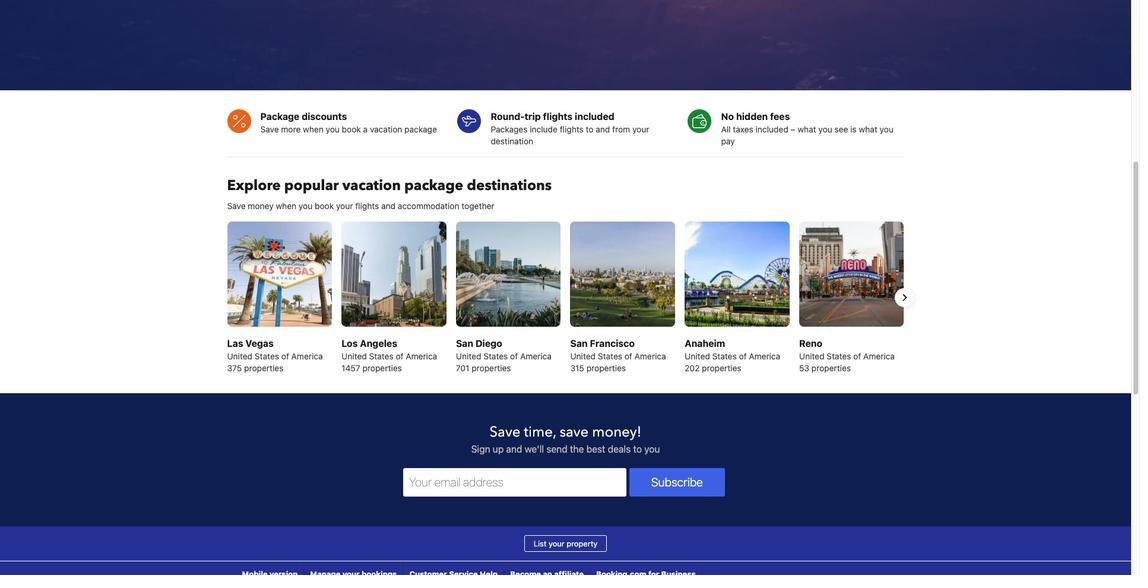 Task type: describe. For each thing, give the bounding box(es) containing it.
america for francisco
[[635, 351, 666, 361]]

hidden
[[737, 111, 768, 122]]

2 what from the left
[[859, 124, 878, 134]]

to inside save time, save money! sign up and we'll send the best deals to you
[[634, 443, 642, 454]]

of inside anaheim united states of america 202 properties
[[739, 351, 747, 361]]

your for package
[[336, 201, 353, 211]]

of for san francisco
[[625, 351, 633, 361]]

navigation inside save time, save money! footer
[[236, 561, 703, 575]]

america for angeles
[[406, 351, 437, 361]]

include
[[530, 124, 558, 134]]

you inside "explore popular vacation package destinations save money when you book your flights and accommodation together"
[[299, 201, 313, 211]]

vegas
[[246, 338, 274, 348]]

you inside package discounts save more when you book a vacation package
[[326, 124, 340, 134]]

of for las vegas
[[281, 351, 289, 361]]

properties for diego
[[472, 363, 511, 373]]

time,
[[524, 422, 556, 442]]

you left see
[[819, 124, 833, 134]]

list your property link
[[524, 535, 607, 552]]

is
[[851, 124, 857, 134]]

the
[[570, 443, 584, 454]]

properties inside reno united states of america 53 properties
[[812, 363, 851, 373]]

round-trip flights included packages include flights to and from your destination
[[491, 111, 650, 146]]

destinations
[[467, 176, 552, 195]]

send
[[547, 443, 568, 454]]

states for diego
[[484, 351, 508, 361]]

packages
[[491, 124, 528, 134]]

diego
[[476, 338, 502, 348]]

states for vegas
[[255, 351, 279, 361]]

your for included
[[633, 124, 650, 134]]

of for los angeles
[[396, 351, 404, 361]]

315
[[571, 363, 585, 373]]

money
[[248, 201, 274, 211]]

your inside save time, save money! footer
[[549, 539, 565, 548]]

angeles
[[360, 338, 397, 348]]

reno united states of america 53 properties
[[799, 338, 895, 373]]

las
[[227, 338, 243, 348]]

anaheim
[[685, 338, 726, 348]]

properties inside anaheim united states of america 202 properties
[[702, 363, 742, 373]]

no
[[721, 111, 734, 122]]

save time, save money! sign up and we'll send the best deals to you
[[471, 422, 660, 454]]

together
[[462, 201, 495, 211]]

you right is
[[880, 124, 894, 134]]

–
[[791, 124, 796, 134]]

trip
[[525, 111, 541, 122]]

sign
[[471, 443, 490, 454]]

0 vertical spatial flights
[[543, 111, 573, 122]]

explore popular vacation package destinations save money when you book your flights and accommodation together
[[227, 176, 552, 211]]

from
[[613, 124, 630, 134]]

and inside the round-trip flights included packages include flights to and from your destination
[[596, 124, 610, 134]]

when inside "explore popular vacation package destinations save money when you book your flights and accommodation together"
[[276, 201, 297, 211]]

los
[[342, 338, 358, 348]]

subscribe button
[[629, 468, 725, 496]]

united for diego
[[456, 351, 481, 361]]

accommodation
[[398, 201, 460, 211]]

see
[[835, 124, 849, 134]]

more
[[281, 124, 301, 134]]

package discounts save more when you book a vacation package
[[260, 111, 437, 134]]

explore
[[227, 176, 281, 195]]

united inside reno united states of america 53 properties
[[799, 351, 825, 361]]

united inside anaheim united states of america 202 properties
[[685, 351, 710, 361]]

we'll
[[525, 443, 544, 454]]

list
[[534, 539, 547, 548]]

included inside the round-trip flights included packages include flights to and from your destination
[[575, 111, 615, 122]]

destination
[[491, 136, 534, 146]]



Task type: vqa. For each thing, say whether or not it's contained in the screenshot.
Attractions Link on the top
no



Task type: locate. For each thing, give the bounding box(es) containing it.
4 of from the left
[[625, 351, 633, 361]]

0 vertical spatial when
[[303, 124, 324, 134]]

0 horizontal spatial included
[[575, 111, 615, 122]]

2 states from the left
[[369, 351, 394, 361]]

san for san diego
[[456, 338, 473, 348]]

states
[[255, 351, 279, 361], [369, 351, 394, 361], [484, 351, 508, 361], [598, 351, 623, 361], [713, 351, 737, 361], [827, 351, 851, 361]]

properties down francisco
[[587, 363, 626, 373]]

5 states from the left
[[713, 351, 737, 361]]

san inside "san diego united states of america 701 properties"
[[456, 338, 473, 348]]

explore popular vacation package destinations region
[[218, 222, 914, 374]]

3 properties from the left
[[472, 363, 511, 373]]

states inside los angeles united states of america 1457 properties
[[369, 351, 394, 361]]

when right money
[[276, 201, 297, 211]]

what right –
[[798, 124, 817, 134]]

book inside "explore popular vacation package destinations save money when you book your flights and accommodation together"
[[315, 201, 334, 211]]

1 horizontal spatial your
[[549, 539, 565, 548]]

america inside "san diego united states of america 701 properties"
[[520, 351, 552, 361]]

2 san from the left
[[571, 338, 588, 348]]

you right 'deals'
[[645, 443, 660, 454]]

popular
[[284, 176, 339, 195]]

0 horizontal spatial what
[[798, 124, 817, 134]]

1 vertical spatial when
[[276, 201, 297, 211]]

properties
[[244, 363, 284, 373], [363, 363, 402, 373], [472, 363, 511, 373], [587, 363, 626, 373], [702, 363, 742, 373], [812, 363, 851, 373]]

1 vertical spatial flights
[[560, 124, 584, 134]]

what
[[798, 124, 817, 134], [859, 124, 878, 134]]

6 properties from the left
[[812, 363, 851, 373]]

america inside anaheim united states of america 202 properties
[[749, 351, 781, 361]]

1 horizontal spatial san
[[571, 338, 588, 348]]

Your email address email field
[[403, 468, 626, 496]]

round-
[[491, 111, 525, 122]]

included
[[575, 111, 615, 122], [756, 124, 789, 134]]

save
[[260, 124, 279, 134], [227, 201, 246, 211], [490, 422, 521, 442]]

202
[[685, 363, 700, 373]]

states inside san francisco united states of america 315 properties
[[598, 351, 623, 361]]

united down reno
[[799, 351, 825, 361]]

navigation
[[236, 561, 703, 575]]

and right the up
[[506, 443, 522, 454]]

1 vertical spatial and
[[381, 201, 396, 211]]

united inside "san diego united states of america 701 properties"
[[456, 351, 481, 361]]

properties inside las vegas united states of america 375 properties
[[244, 363, 284, 373]]

2 of from the left
[[396, 351, 404, 361]]

0 vertical spatial book
[[342, 124, 361, 134]]

included down fees
[[756, 124, 789, 134]]

list your property
[[534, 539, 598, 548]]

states for angeles
[[369, 351, 394, 361]]

2 vertical spatial and
[[506, 443, 522, 454]]

when
[[303, 124, 324, 134], [276, 201, 297, 211]]

1 vertical spatial vacation
[[342, 176, 401, 195]]

your right list at bottom left
[[549, 539, 565, 548]]

1 package from the top
[[405, 124, 437, 134]]

san diego united states of america 701 properties
[[456, 338, 552, 373]]

of
[[281, 351, 289, 361], [396, 351, 404, 361], [510, 351, 518, 361], [625, 351, 633, 361], [739, 351, 747, 361], [854, 351, 861, 361]]

4 properties from the left
[[587, 363, 626, 373]]

1 vertical spatial included
[[756, 124, 789, 134]]

united up 202
[[685, 351, 710, 361]]

53
[[799, 363, 810, 373]]

5 america from the left
[[749, 351, 781, 361]]

united inside los angeles united states of america 1457 properties
[[342, 351, 367, 361]]

2 america from the left
[[406, 351, 437, 361]]

2 vertical spatial flights
[[355, 201, 379, 211]]

6 of from the left
[[854, 351, 861, 361]]

1 horizontal spatial and
[[506, 443, 522, 454]]

vacation down a
[[342, 176, 401, 195]]

los angeles united states of america 1457 properties
[[342, 338, 437, 373]]

what right is
[[859, 124, 878, 134]]

america inside reno united states of america 53 properties
[[864, 351, 895, 361]]

america inside los angeles united states of america 1457 properties
[[406, 351, 437, 361]]

4 united from the left
[[571, 351, 596, 361]]

3 of from the left
[[510, 351, 518, 361]]

reno
[[799, 338, 823, 348]]

united inside san francisco united states of america 315 properties
[[571, 351, 596, 361]]

and inside save time, save money! sign up and we'll send the best deals to you
[[506, 443, 522, 454]]

1 horizontal spatial book
[[342, 124, 361, 134]]

2 properties from the left
[[363, 363, 402, 373]]

when inside package discounts save more when you book a vacation package
[[303, 124, 324, 134]]

0 vertical spatial to
[[586, 124, 594, 134]]

property
[[567, 539, 598, 548]]

save inside "explore popular vacation package destinations save money when you book your flights and accommodation together"
[[227, 201, 246, 211]]

all
[[721, 124, 731, 134]]

and left from
[[596, 124, 610, 134]]

states inside reno united states of america 53 properties
[[827, 351, 851, 361]]

francisco
[[590, 338, 635, 348]]

vacation right a
[[370, 124, 402, 134]]

1 horizontal spatial what
[[859, 124, 878, 134]]

5 of from the left
[[739, 351, 747, 361]]

next image
[[897, 291, 912, 305]]

san inside san francisco united states of america 315 properties
[[571, 338, 588, 348]]

save down the package
[[260, 124, 279, 134]]

save inside save time, save money! sign up and we'll send the best deals to you
[[490, 422, 521, 442]]

properties down diego
[[472, 363, 511, 373]]

money!
[[592, 422, 642, 442]]

package up accommodation
[[405, 176, 464, 195]]

save inside package discounts save more when you book a vacation package
[[260, 124, 279, 134]]

and left accommodation
[[381, 201, 396, 211]]

of inside reno united states of america 53 properties
[[854, 351, 861, 361]]

0 vertical spatial save
[[260, 124, 279, 134]]

package inside "explore popular vacation package destinations save money when you book your flights and accommodation together"
[[405, 176, 464, 195]]

united up 1457
[[342, 351, 367, 361]]

save left money
[[227, 201, 246, 211]]

properties inside san francisco united states of america 315 properties
[[587, 363, 626, 373]]

5 united from the left
[[685, 351, 710, 361]]

las vegas united states of america 375 properties
[[227, 338, 323, 373]]

of inside "san diego united states of america 701 properties"
[[510, 351, 518, 361]]

1 horizontal spatial when
[[303, 124, 324, 134]]

1 united from the left
[[227, 351, 253, 361]]

package inside package discounts save more when you book a vacation package
[[405, 124, 437, 134]]

of inside san francisco united states of america 315 properties
[[625, 351, 633, 361]]

properties right 202
[[702, 363, 742, 373]]

san left diego
[[456, 338, 473, 348]]

6 united from the left
[[799, 351, 825, 361]]

vacation
[[370, 124, 402, 134], [342, 176, 401, 195]]

and
[[596, 124, 610, 134], [381, 201, 396, 211], [506, 443, 522, 454]]

0 horizontal spatial when
[[276, 201, 297, 211]]

united for francisco
[[571, 351, 596, 361]]

properties right '53'
[[812, 363, 851, 373]]

states inside anaheim united states of america 202 properties
[[713, 351, 737, 361]]

you down discounts
[[326, 124, 340, 134]]

to
[[586, 124, 594, 134], [634, 443, 642, 454]]

states inside "san diego united states of america 701 properties"
[[484, 351, 508, 361]]

san up "315"
[[571, 338, 588, 348]]

to left from
[[586, 124, 594, 134]]

properties down 'vegas'
[[244, 363, 284, 373]]

1 america from the left
[[291, 351, 323, 361]]

701
[[456, 363, 470, 373]]

of for san diego
[[510, 351, 518, 361]]

0 vertical spatial your
[[633, 124, 650, 134]]

4 america from the left
[[635, 351, 666, 361]]

2 vertical spatial your
[[549, 539, 565, 548]]

your
[[633, 124, 650, 134], [336, 201, 353, 211], [549, 539, 565, 548]]

united for vegas
[[227, 351, 253, 361]]

2 horizontal spatial your
[[633, 124, 650, 134]]

1 vertical spatial save
[[227, 201, 246, 211]]

included up from
[[575, 111, 615, 122]]

1 of from the left
[[281, 351, 289, 361]]

properties for angeles
[[363, 363, 402, 373]]

your inside "explore popular vacation package destinations save money when you book your flights and accommodation together"
[[336, 201, 353, 211]]

0 horizontal spatial san
[[456, 338, 473, 348]]

united up "315"
[[571, 351, 596, 361]]

1 san from the left
[[456, 338, 473, 348]]

san
[[456, 338, 473, 348], [571, 338, 588, 348]]

package
[[405, 124, 437, 134], [405, 176, 464, 195]]

up
[[493, 443, 504, 454]]

1 properties from the left
[[244, 363, 284, 373]]

6 america from the left
[[864, 351, 895, 361]]

properties for vegas
[[244, 363, 284, 373]]

6 states from the left
[[827, 351, 851, 361]]

1 horizontal spatial save
[[260, 124, 279, 134]]

united
[[227, 351, 253, 361], [342, 351, 367, 361], [456, 351, 481, 361], [571, 351, 596, 361], [685, 351, 710, 361], [799, 351, 825, 361]]

5 properties from the left
[[702, 363, 742, 373]]

to inside the round-trip flights included packages include flights to and from your destination
[[586, 124, 594, 134]]

1 vertical spatial book
[[315, 201, 334, 211]]

3 america from the left
[[520, 351, 552, 361]]

0 vertical spatial vacation
[[370, 124, 402, 134]]

book down popular
[[315, 201, 334, 211]]

included inside no hidden fees all taxes included – what you see is what you pay
[[756, 124, 789, 134]]

of inside las vegas united states of america 375 properties
[[281, 351, 289, 361]]

0 horizontal spatial and
[[381, 201, 396, 211]]

4 states from the left
[[598, 351, 623, 361]]

0 horizontal spatial your
[[336, 201, 353, 211]]

states for francisco
[[598, 351, 623, 361]]

states inside las vegas united states of america 375 properties
[[255, 351, 279, 361]]

america inside san francisco united states of america 315 properties
[[635, 351, 666, 361]]

united for angeles
[[342, 351, 367, 361]]

america for diego
[[520, 351, 552, 361]]

save
[[560, 422, 589, 442]]

1 vertical spatial your
[[336, 201, 353, 211]]

your down popular
[[336, 201, 353, 211]]

properties inside los angeles united states of america 1457 properties
[[363, 363, 402, 373]]

1 vertical spatial package
[[405, 176, 464, 195]]

when down discounts
[[303, 124, 324, 134]]

2 horizontal spatial and
[[596, 124, 610, 134]]

save up the up
[[490, 422, 521, 442]]

discounts
[[302, 111, 347, 122]]

of inside los angeles united states of america 1457 properties
[[396, 351, 404, 361]]

1 horizontal spatial included
[[756, 124, 789, 134]]

fees
[[770, 111, 790, 122]]

san francisco united states of america 315 properties
[[571, 338, 666, 373]]

2 united from the left
[[342, 351, 367, 361]]

you inside save time, save money! sign up and we'll send the best deals to you
[[645, 443, 660, 454]]

deals
[[608, 443, 631, 454]]

book inside package discounts save more when you book a vacation package
[[342, 124, 361, 134]]

san for san francisco
[[571, 338, 588, 348]]

america for vegas
[[291, 351, 323, 361]]

flights inside "explore popular vacation package destinations save money when you book your flights and accommodation together"
[[355, 201, 379, 211]]

375
[[227, 363, 242, 373]]

america
[[291, 351, 323, 361], [406, 351, 437, 361], [520, 351, 552, 361], [635, 351, 666, 361], [749, 351, 781, 361], [864, 351, 895, 361]]

save time, save money! footer
[[0, 393, 1132, 575]]

and inside "explore popular vacation package destinations save money when you book your flights and accommodation together"
[[381, 201, 396, 211]]

flights
[[543, 111, 573, 122], [560, 124, 584, 134], [355, 201, 379, 211]]

2 package from the top
[[405, 176, 464, 195]]

properties down the angeles
[[363, 363, 402, 373]]

you
[[326, 124, 340, 134], [819, 124, 833, 134], [880, 124, 894, 134], [299, 201, 313, 211], [645, 443, 660, 454]]

3 united from the left
[[456, 351, 481, 361]]

0 horizontal spatial book
[[315, 201, 334, 211]]

united up 375
[[227, 351, 253, 361]]

1 states from the left
[[255, 351, 279, 361]]

vacation inside "explore popular vacation package destinations save money when you book your flights and accommodation together"
[[342, 176, 401, 195]]

package right a
[[405, 124, 437, 134]]

taxes
[[733, 124, 754, 134]]

1 vertical spatial to
[[634, 443, 642, 454]]

pay
[[721, 136, 735, 146]]

2 vertical spatial save
[[490, 422, 521, 442]]

1 what from the left
[[798, 124, 817, 134]]

to right 'deals'
[[634, 443, 642, 454]]

book left a
[[342, 124, 361, 134]]

subscribe
[[652, 475, 703, 489]]

your right from
[[633, 124, 650, 134]]

united inside las vegas united states of america 375 properties
[[227, 351, 253, 361]]

book
[[342, 124, 361, 134], [315, 201, 334, 211]]

united up 701 at the left bottom
[[456, 351, 481, 361]]

2 horizontal spatial save
[[490, 422, 521, 442]]

your inside the round-trip flights included packages include flights to and from your destination
[[633, 124, 650, 134]]

3 states from the left
[[484, 351, 508, 361]]

properties for francisco
[[587, 363, 626, 373]]

0 horizontal spatial to
[[586, 124, 594, 134]]

0 horizontal spatial save
[[227, 201, 246, 211]]

america inside las vegas united states of america 375 properties
[[291, 351, 323, 361]]

you down popular
[[299, 201, 313, 211]]

1 horizontal spatial to
[[634, 443, 642, 454]]

a
[[363, 124, 368, 134]]

0 vertical spatial included
[[575, 111, 615, 122]]

no hidden fees all taxes included – what you see is what you pay
[[721, 111, 894, 146]]

0 vertical spatial and
[[596, 124, 610, 134]]

anaheim united states of america 202 properties
[[685, 338, 781, 373]]

best
[[587, 443, 606, 454]]

properties inside "san diego united states of america 701 properties"
[[472, 363, 511, 373]]

package
[[260, 111, 300, 122]]

1457
[[342, 363, 360, 373]]

vacation inside package discounts save more when you book a vacation package
[[370, 124, 402, 134]]

0 vertical spatial package
[[405, 124, 437, 134]]



